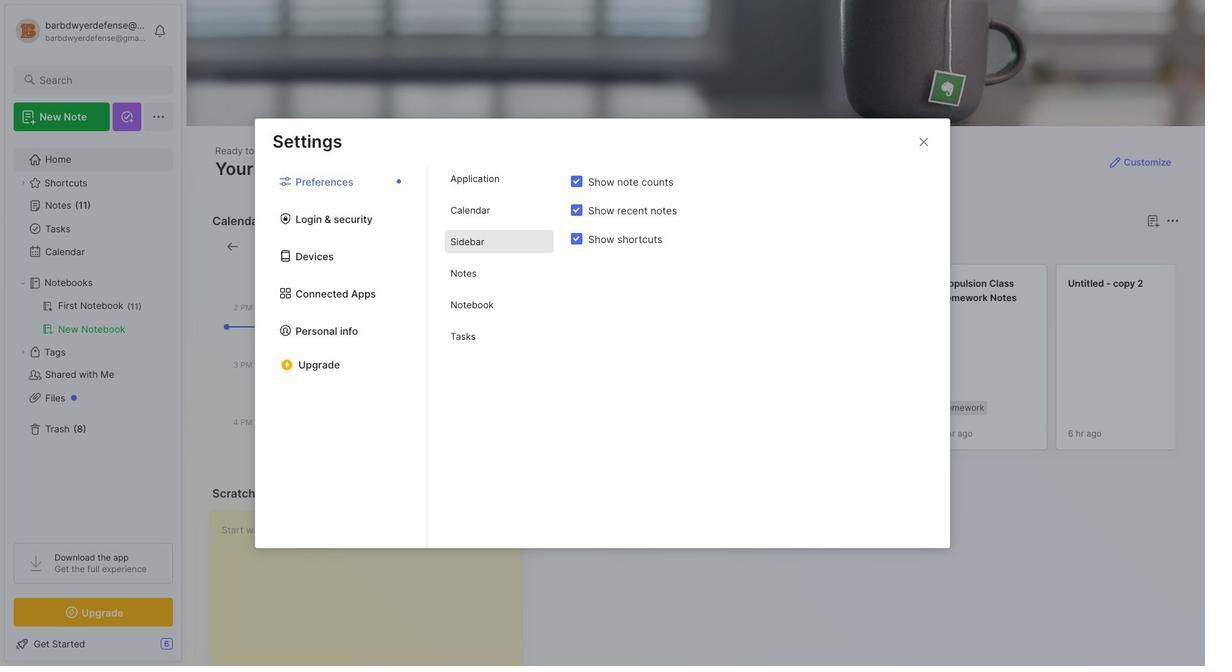 Task type: describe. For each thing, give the bounding box(es) containing it.
main element
[[0, 0, 187, 666]]

none search field inside 'main' element
[[39, 71, 160, 88]]

Search text field
[[39, 73, 160, 87]]

group inside 'main' element
[[14, 295, 172, 341]]

tree inside 'main' element
[[5, 140, 181, 530]]

Start writing… text field
[[222, 511, 521, 666]]



Task type: locate. For each thing, give the bounding box(es) containing it.
expand tags image
[[19, 348, 27, 357]]

expand notebooks image
[[19, 279, 27, 288]]

None checkbox
[[571, 204, 583, 216], [571, 233, 583, 245], [571, 204, 583, 216], [571, 233, 583, 245]]

None search field
[[39, 71, 160, 88]]

group
[[14, 295, 172, 341]]

close image
[[915, 133, 933, 150]]

tree
[[5, 140, 181, 530]]

tab list
[[255, 167, 428, 548], [428, 167, 571, 548], [543, 238, 1177, 255]]

row group
[[540, 264, 1205, 459]]

tab
[[445, 167, 554, 190], [445, 199, 554, 222], [445, 230, 554, 253], [543, 238, 585, 255], [590, 238, 649, 255], [445, 262, 554, 285], [445, 293, 554, 316], [445, 325, 554, 348]]

None checkbox
[[571, 176, 583, 187]]



Task type: vqa. For each thing, say whether or not it's contained in the screenshot.
Get
no



